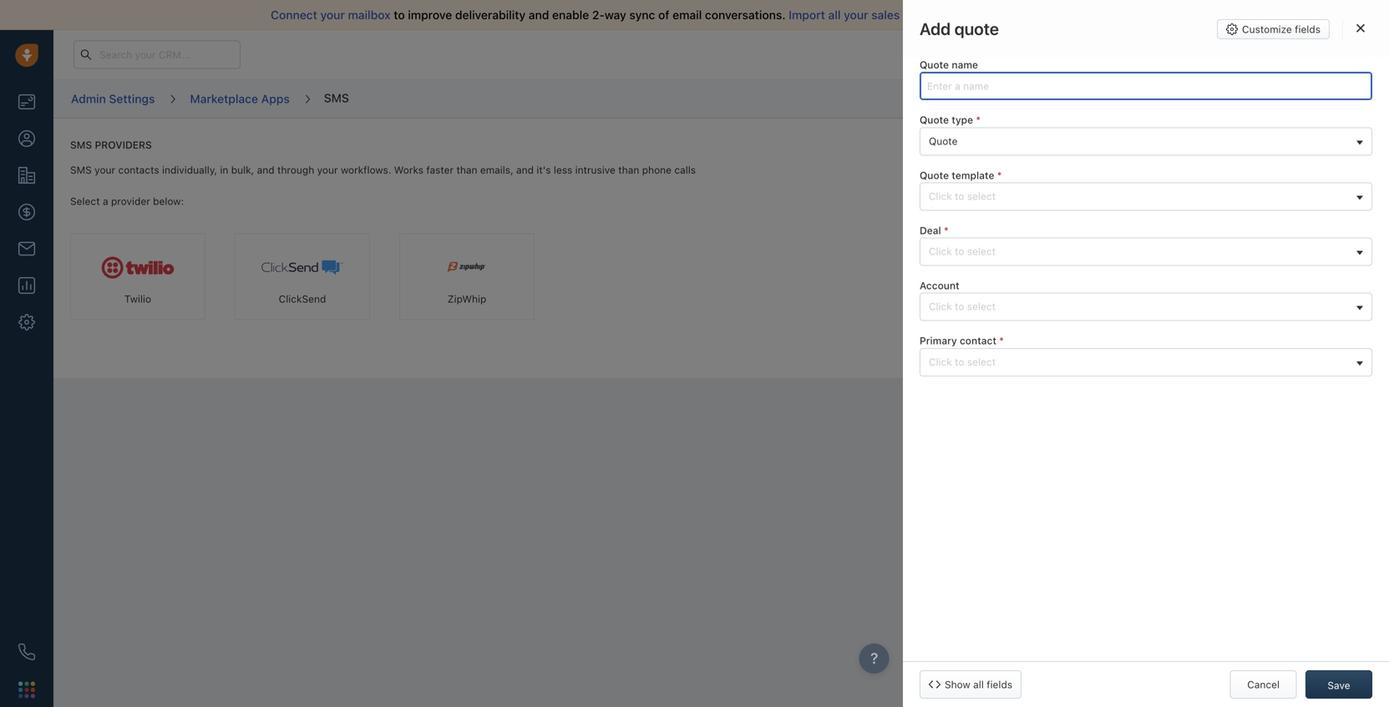 Task type: vqa. For each thing, say whether or not it's contained in the screenshot.
leftmost plan
no



Task type: locate. For each thing, give the bounding box(es) containing it.
quote left template at right
[[920, 169, 949, 181]]

click to select button for primary contact *
[[920, 348, 1373, 377]]

how to send sms messages on freshsales link
[[1073, 179, 1275, 191]]

quote
[[920, 59, 949, 71], [920, 114, 949, 126], [929, 135, 958, 147], [920, 169, 949, 181]]

* right deal
[[944, 225, 949, 236]]

have
[[1002, 8, 1028, 22]]

type
[[952, 114, 974, 126]]

quote template *
[[920, 169, 1002, 181]]

how to configure different sales activities in freshsales link
[[1073, 201, 1334, 213]]

quote down "quote type *"
[[929, 135, 958, 147]]

* right template at right
[[998, 169, 1002, 181]]

click for primary
[[929, 356, 952, 368]]

email
[[673, 8, 702, 22]]

how left configure
[[1073, 201, 1094, 213]]

click to select for contact
[[929, 356, 996, 368]]

1 click from the top
[[929, 190, 952, 202]]

zipwhip link
[[399, 234, 535, 320]]

sync
[[630, 8, 655, 22]]

* right contact
[[1000, 335, 1004, 347]]

primary contact *
[[920, 335, 1004, 347]]

click to select down primary contact *
[[929, 356, 996, 368]]

sales down on
[[1200, 201, 1224, 213]]

* right type
[[976, 114, 981, 126]]

0 vertical spatial how
[[1073, 179, 1094, 191]]

on
[[1210, 179, 1221, 191]]

add quote
[[920, 19, 999, 38]]

4 click from the top
[[929, 356, 952, 368]]

admin settings
[[71, 92, 155, 106]]

sms left the providers
[[70, 139, 92, 151]]

1 vertical spatial fields
[[987, 679, 1013, 691]]

1 vertical spatial in
[[220, 164, 228, 176]]

deliverability
[[455, 8, 526, 22]]

0 vertical spatial sales
[[872, 8, 900, 22]]

0 vertical spatial fields
[[1295, 23, 1321, 35]]

1 vertical spatial sales
[[1200, 201, 1224, 213]]

to left send
[[1097, 179, 1106, 191]]

contacts
[[118, 164, 159, 176]]

1 click to select button from the top
[[920, 183, 1373, 211]]

* for template
[[998, 169, 1002, 181]]

* for type
[[976, 114, 981, 126]]

how left send
[[1073, 179, 1094, 191]]

Search your CRM... text field
[[74, 41, 241, 69]]

intrusive
[[575, 164, 616, 176]]

how for how to send sms messages on freshsales
[[1073, 179, 1094, 191]]

how for how to configure different sales activities in freshsales
[[1073, 201, 1094, 213]]

phone
[[642, 164, 672, 176]]

freshsales right activities
[[1283, 201, 1334, 213]]

4 select from the top
[[968, 356, 996, 368]]

phone element
[[10, 636, 43, 669]]

twilio link
[[70, 234, 206, 320]]

and left enable
[[529, 8, 549, 22]]

in left bulk,
[[220, 164, 228, 176]]

click to select down the "account"
[[929, 301, 996, 313]]

click to select for *
[[929, 246, 996, 257]]

1 horizontal spatial sales
[[1200, 201, 1224, 213]]

quote for quote name
[[920, 59, 949, 71]]

1 click to select from the top
[[929, 190, 996, 202]]

fields right customize
[[1295, 23, 1321, 35]]

how to configure different sales activities in freshsales
[[1073, 201, 1334, 213]]

it's
[[537, 164, 551, 176]]

quote inside button
[[929, 135, 958, 147]]

click down the "account"
[[929, 301, 952, 313]]

click to select
[[929, 190, 996, 202], [929, 246, 996, 257], [929, 301, 996, 313], [929, 356, 996, 368]]

close image
[[1357, 23, 1365, 33]]

quote for quote
[[929, 135, 958, 147]]

through
[[277, 164, 314, 176]]

4 click to select from the top
[[929, 356, 996, 368]]

fields right the show
[[987, 679, 1013, 691]]

in
[[1008, 49, 1016, 60], [220, 164, 228, 176], [1272, 201, 1281, 213]]

click down "quote template *"
[[929, 190, 952, 202]]

sms
[[324, 91, 349, 105], [70, 139, 92, 151], [70, 164, 92, 176], [1135, 179, 1157, 191]]

select for *
[[968, 246, 996, 257]]

fields inside customize fields button
[[1295, 23, 1321, 35]]

freshsales up activities
[[1224, 179, 1275, 191]]

sms for sms your contacts individually, in bulk, and through your workflows. works faster than emails, and it's less intrusive than phone calls
[[70, 164, 92, 176]]

your left mailbox
[[320, 8, 345, 22]]

*
[[976, 114, 981, 126], [998, 169, 1002, 181], [944, 225, 949, 236], [1000, 335, 1004, 347]]

improve
[[408, 8, 452, 22]]

you
[[947, 8, 967, 22]]

how
[[1073, 179, 1094, 191], [1073, 201, 1094, 213]]

explore plans
[[1083, 48, 1148, 60]]

sms your contacts individually, in bulk, and through your workflows. works faster than emails, and it's less intrusive than phone calls
[[70, 164, 696, 176]]

works
[[394, 164, 424, 176]]

1 horizontal spatial all
[[974, 679, 984, 691]]

in left 21
[[1008, 49, 1016, 60]]

all right the show
[[974, 679, 984, 691]]

select
[[968, 190, 996, 202], [968, 246, 996, 257], [968, 301, 996, 313], [968, 356, 996, 368]]

than left the phone
[[619, 164, 640, 176]]

sms right send
[[1135, 179, 1157, 191]]

phone image
[[18, 644, 35, 661]]

in right activities
[[1272, 201, 1281, 213]]

apps
[[261, 92, 290, 106]]

to down "quote template *"
[[955, 190, 965, 202]]

1 horizontal spatial fields
[[1295, 23, 1321, 35]]

and for bulk,
[[257, 164, 275, 176]]

add quote dialog
[[903, 0, 1390, 708]]

and left it's
[[516, 164, 534, 176]]

customize fields
[[1243, 23, 1321, 35]]

freshsales
[[1224, 179, 1275, 191], [1283, 201, 1334, 213]]

0 horizontal spatial all
[[829, 8, 841, 22]]

0 vertical spatial in
[[1008, 49, 1016, 60]]

different
[[1157, 201, 1197, 213]]

0 horizontal spatial fields
[[987, 679, 1013, 691]]

0 vertical spatial all
[[829, 8, 841, 22]]

quote left type
[[920, 114, 949, 126]]

quote left the name
[[920, 59, 949, 71]]

marketplace
[[190, 92, 258, 106]]

0 horizontal spatial than
[[457, 164, 478, 176]]

2 vertical spatial in
[[1272, 201, 1281, 213]]

than
[[457, 164, 478, 176], [619, 164, 640, 176]]

1 horizontal spatial freshsales
[[1283, 201, 1334, 213]]

than right the faster
[[457, 164, 478, 176]]

2 horizontal spatial in
[[1272, 201, 1281, 213]]

4 click to select button from the top
[[920, 348, 1373, 377]]

show all fields
[[945, 679, 1013, 691]]

quote name
[[920, 59, 979, 71]]

quote button
[[920, 127, 1373, 156]]

click to select button
[[920, 183, 1373, 211], [920, 238, 1373, 266], [920, 293, 1373, 321], [920, 348, 1373, 377]]

how to send sms messages on freshsales
[[1073, 179, 1275, 191]]

3 select from the top
[[968, 301, 996, 313]]

and right bulk,
[[257, 164, 275, 176]]

click to select button for quote template *
[[920, 183, 1373, 211]]

click
[[929, 190, 952, 202], [929, 246, 952, 257], [929, 301, 952, 313], [929, 356, 952, 368]]

your
[[320, 8, 345, 22], [844, 8, 869, 22], [95, 164, 115, 176], [317, 164, 338, 176]]

to down the "account"
[[955, 301, 965, 313]]

1 horizontal spatial in
[[1008, 49, 1016, 60]]

1 how from the top
[[1073, 179, 1094, 191]]

fields inside show all fields button
[[987, 679, 1013, 691]]

sms right the apps at the left of the page
[[324, 91, 349, 105]]

1 vertical spatial all
[[974, 679, 984, 691]]

2 click from the top
[[929, 246, 952, 257]]

your right through
[[317, 164, 338, 176]]

sms up select
[[70, 164, 92, 176]]

1 vertical spatial how
[[1073, 201, 1094, 213]]

your right import on the top of the page
[[844, 8, 869, 22]]

2 click to select from the top
[[929, 246, 996, 257]]

workflows.
[[341, 164, 391, 176]]

add
[[920, 19, 951, 38]]

sales left data
[[872, 8, 900, 22]]

click down deal *
[[929, 246, 952, 257]]

0 vertical spatial freshsales
[[1224, 179, 1275, 191]]

2 how from the top
[[1073, 201, 1094, 213]]

deal *
[[920, 225, 949, 236]]

import all your sales data link
[[789, 8, 931, 22]]

0 horizontal spatial freshsales
[[1224, 179, 1275, 191]]

to
[[394, 8, 405, 22], [1031, 8, 1042, 22], [1097, 179, 1106, 191], [955, 190, 965, 202], [1097, 201, 1106, 213], [955, 246, 965, 257], [955, 301, 965, 313], [955, 356, 965, 368]]

click down "primary"
[[929, 356, 952, 368]]

1 horizontal spatial than
[[619, 164, 640, 176]]

2 click to select button from the top
[[920, 238, 1373, 266]]

click to select down "quote template *"
[[929, 190, 996, 202]]

connect your mailbox link
[[271, 8, 394, 22]]

all
[[829, 8, 841, 22], [974, 679, 984, 691]]

click to select down deal *
[[929, 246, 996, 257]]

name
[[952, 59, 979, 71]]

1 select from the top
[[968, 190, 996, 202]]

2 select from the top
[[968, 246, 996, 257]]

deal
[[920, 225, 942, 236]]

quote for quote template *
[[920, 169, 949, 181]]

clicksend link
[[235, 234, 370, 320]]

all right import on the top of the page
[[829, 8, 841, 22]]



Task type: describe. For each thing, give the bounding box(es) containing it.
quote type *
[[920, 114, 981, 126]]

start
[[1045, 8, 1071, 22]]

primary
[[920, 335, 957, 347]]

and for deliverability
[[529, 8, 549, 22]]

data
[[903, 8, 928, 22]]

quote for quote type *
[[920, 114, 949, 126]]

mailbox
[[348, 8, 391, 22]]

cancel button
[[1231, 671, 1297, 699]]

to down primary contact *
[[955, 356, 965, 368]]

bulk,
[[231, 164, 254, 176]]

your
[[942, 49, 962, 60]]

your down sms providers
[[95, 164, 115, 176]]

zipwhip
[[448, 293, 487, 305]]

2 than from the left
[[619, 164, 640, 176]]

connect your mailbox to improve deliverability and enable 2-way sync of email conversations. import all your sales data so you don't have to start from scratch.
[[271, 8, 1148, 22]]

marketplace apps
[[190, 92, 290, 106]]

0 horizontal spatial in
[[220, 164, 228, 176]]

admin
[[71, 92, 106, 106]]

select for contact
[[968, 356, 996, 368]]

sms for sms providers
[[70, 139, 92, 151]]

a
[[103, 195, 108, 207]]

quote
[[955, 19, 999, 38]]

show all fields button
[[920, 671, 1022, 699]]

click for quote
[[929, 190, 952, 202]]

click for deal
[[929, 246, 952, 257]]

explore
[[1083, 48, 1119, 60]]

plans
[[1122, 48, 1148, 60]]

ends
[[984, 49, 1006, 60]]

days
[[1031, 49, 1052, 60]]

3 click to select button from the top
[[920, 293, 1373, 321]]

less
[[554, 164, 573, 176]]

individually,
[[162, 164, 217, 176]]

Quote name text field
[[920, 72, 1373, 100]]

click to select for template
[[929, 190, 996, 202]]

import
[[789, 8, 826, 22]]

21
[[1019, 49, 1029, 60]]

your trial ends in 21 days
[[942, 49, 1052, 60]]

customize fields button
[[1218, 19, 1330, 39]]

settings
[[109, 92, 155, 106]]

contact
[[960, 335, 997, 347]]

scratch.
[[1103, 8, 1148, 22]]

from
[[1074, 8, 1100, 22]]

send
[[1109, 179, 1132, 191]]

activities
[[1227, 201, 1270, 213]]

marketplace apps link
[[189, 86, 291, 112]]

select
[[70, 195, 100, 207]]

save
[[1328, 680, 1351, 692]]

0 horizontal spatial sales
[[872, 8, 900, 22]]

freshworks switcher image
[[18, 682, 35, 699]]

trial
[[965, 49, 982, 60]]

messages
[[1159, 179, 1207, 191]]

sms providers
[[70, 139, 152, 151]]

clicksend
[[279, 293, 326, 305]]

* for contact
[[1000, 335, 1004, 347]]

to left start
[[1031, 8, 1042, 22]]

faster
[[426, 164, 454, 176]]

to left configure
[[1097, 201, 1106, 213]]

account
[[920, 280, 960, 292]]

enable
[[552, 8, 589, 22]]

3 click to select from the top
[[929, 301, 996, 313]]

show
[[945, 679, 971, 691]]

admin settings link
[[70, 86, 156, 112]]

to up the "account"
[[955, 246, 965, 257]]

configure
[[1109, 201, 1154, 213]]

connect
[[271, 8, 317, 22]]

sms for sms
[[324, 91, 349, 105]]

to right mailbox
[[394, 8, 405, 22]]

save button
[[1306, 671, 1373, 699]]

cancel
[[1248, 679, 1280, 691]]

providers
[[95, 139, 152, 151]]

of
[[659, 8, 670, 22]]

customize
[[1243, 23, 1293, 35]]

provider
[[111, 195, 150, 207]]

don't
[[970, 8, 999, 22]]

2-
[[592, 8, 605, 22]]

emails,
[[480, 164, 514, 176]]

below:
[[153, 195, 184, 207]]

so
[[931, 8, 944, 22]]

way
[[605, 8, 627, 22]]

click to select button for deal *
[[920, 238, 1373, 266]]

1 than from the left
[[457, 164, 478, 176]]

conversations.
[[705, 8, 786, 22]]

calls
[[675, 164, 696, 176]]

twilio
[[124, 293, 151, 305]]

all inside show all fields button
[[974, 679, 984, 691]]

1 vertical spatial freshsales
[[1283, 201, 1334, 213]]

select for template
[[968, 190, 996, 202]]

explore plans link
[[1074, 44, 1157, 64]]

template
[[952, 169, 995, 181]]

3 click from the top
[[929, 301, 952, 313]]



